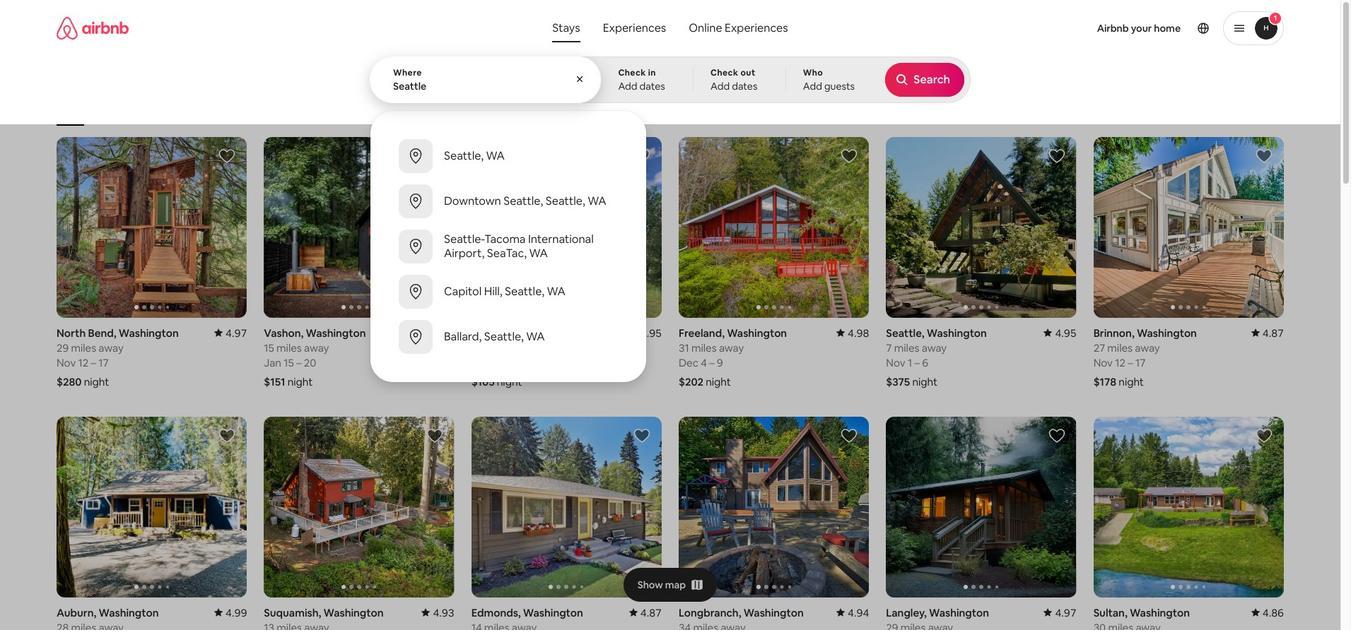 Task type: vqa. For each thing, say whether or not it's contained in the screenshot.


Task type: locate. For each thing, give the bounding box(es) containing it.
north
[[57, 327, 86, 340]]

night inside vashon, washington 15 miles away jan 15 – 20 $151 night
[[288, 375, 313, 389]]

washington inside the north bend, washington 29 miles away nov 12 – 17 $280 night
[[119, 327, 179, 340]]

1 horizontal spatial 4.98
[[848, 327, 869, 340]]

1 experiences from the left
[[603, 21, 666, 35]]

1 vertical spatial 4.97
[[1055, 607, 1077, 620]]

1 horizontal spatial check
[[711, 67, 739, 78]]

4
[[701, 356, 707, 370]]

2 horizontal spatial nov
[[1094, 356, 1113, 370]]

$151
[[264, 375, 285, 389]]

0 horizontal spatial 1
[[908, 356, 912, 370]]

6 miles from the left
[[1108, 341, 1133, 355]]

0 vertical spatial 1
[[1274, 13, 1277, 23]]

2 dates from the left
[[732, 80, 758, 93]]

brinnon, up 30
[[471, 327, 512, 340]]

6 night from the left
[[1119, 375, 1144, 389]]

29
[[57, 341, 69, 355]]

wa right seatac, on the top of the page
[[529, 246, 548, 261]]

washington for sultan, washington
[[1130, 607, 1190, 620]]

0 horizontal spatial experiences
[[603, 21, 666, 35]]

washington for seattle, washington 7 miles away nov 1 – 6 $375 night
[[927, 327, 987, 340]]

15 right jan
[[284, 356, 294, 370]]

away up 6
[[922, 341, 947, 355]]

away inside the seattle, washington 7 miles away nov 1 – 6 $375 night
[[922, 341, 947, 355]]

4.86 out of 5 average rating image
[[1251, 607, 1284, 620]]

1 horizontal spatial 4.97 out of 5 average rating image
[[1044, 607, 1077, 620]]

miles inside freeland, washington 31 miles away dec 4 – 9 $202 night
[[692, 341, 717, 355]]

– for nov 12 – 17
[[1128, 356, 1133, 370]]

4.98 for freeland, washington 31 miles away dec 4 – 9 $202 night
[[848, 327, 869, 340]]

– inside the brinnon, washington 27 miles away nov 12 – 17 $178 night
[[1128, 356, 1133, 370]]

– inside the seattle, washington 7 miles away nov 1 – 6 $375 night
[[915, 356, 920, 370]]

–
[[91, 356, 96, 370], [296, 356, 302, 370], [709, 356, 715, 370], [915, 356, 920, 370], [1128, 356, 1133, 370]]

group
[[57, 71, 1042, 126], [57, 137, 247, 318], [264, 137, 454, 318], [471, 137, 662, 318], [679, 137, 869, 318], [886, 137, 1077, 318], [1094, 137, 1284, 318], [57, 417, 247, 598], [264, 417, 454, 598], [471, 417, 662, 598], [679, 417, 869, 598], [886, 417, 1077, 598], [1094, 417, 1284, 598]]

0 horizontal spatial dates
[[640, 80, 665, 93]]

4.95
[[1055, 327, 1077, 340], [640, 327, 662, 340]]

trending
[[848, 105, 884, 116]]

12 inside the brinnon, washington 27 miles away nov 12 – 17 $178 night
[[1115, 356, 1126, 370]]

seattle, wa option
[[371, 134, 646, 179]]

search suggestions list box
[[371, 122, 646, 371]]

4.95 out of 5 average rating image for brinnon, washington 30 miles away
[[629, 327, 662, 340]]

check
[[618, 67, 646, 78], [711, 67, 739, 78]]

downtown seattle, seattle, wa option
[[371, 179, 646, 224]]

2 miles from the left
[[277, 341, 302, 355]]

$105
[[471, 375, 495, 389]]

hill,
[[484, 284, 502, 299]]

Where field
[[393, 80, 578, 93]]

miles inside the brinnon, washington 27 miles away nov 12 – 17 $178 night
[[1108, 341, 1133, 355]]

1 17 from the left
[[98, 356, 109, 370]]

1 night from the left
[[84, 375, 109, 389]]

away up 9
[[719, 341, 744, 355]]

national
[[636, 104, 669, 116]]

1 horizontal spatial 12
[[1115, 356, 1126, 370]]

nov down 7
[[886, 356, 906, 370]]

0 horizontal spatial 4.98
[[433, 327, 454, 340]]

miles up 4
[[692, 341, 717, 355]]

4 night from the left
[[912, 375, 938, 389]]

1 brinnon, from the left
[[471, 327, 512, 340]]

17
[[98, 356, 109, 370], [1136, 356, 1146, 370]]

1 horizontal spatial 4.95 out of 5 average rating image
[[1044, 327, 1077, 340]]

national parks
[[636, 104, 693, 116]]

0 vertical spatial 15
[[264, 341, 274, 355]]

washington for brinnon, washington 30 miles away
[[515, 327, 575, 340]]

2 check from the left
[[711, 67, 739, 78]]

north bend, washington 29 miles away nov 12 – 17 $280 night
[[57, 327, 179, 389]]

away up $105 night
[[514, 341, 539, 355]]

2 away from the left
[[304, 341, 329, 355]]

1 12 from the left
[[78, 356, 89, 370]]

27
[[1094, 341, 1105, 355]]

experiences up in
[[603, 21, 666, 35]]

3 – from the left
[[709, 356, 715, 370]]

miles down the 'vashon,'
[[277, 341, 302, 355]]

washington inside brinnon, washington 30 miles away
[[515, 327, 575, 340]]

downtown
[[444, 194, 501, 209]]

night down 9
[[706, 375, 731, 389]]

0 horizontal spatial 4.97
[[226, 327, 247, 340]]

away inside freeland, washington 31 miles away dec 4 – 9 $202 night
[[719, 341, 744, 355]]

4.97 left sultan,
[[1055, 607, 1077, 620]]

away inside vashon, washington 15 miles away jan 15 – 20 $151 night
[[304, 341, 329, 355]]

1 check from the left
[[618, 67, 646, 78]]

0 horizontal spatial add
[[618, 80, 637, 93]]

washington inside the brinnon, washington 27 miles away nov 12 – 17 $178 night
[[1137, 327, 1197, 340]]

5 night from the left
[[497, 375, 522, 389]]

map
[[665, 579, 686, 592]]

washington for brinnon, washington 27 miles away nov 12 – 17 $178 night
[[1137, 327, 1197, 340]]

1 nov from the left
[[57, 356, 76, 370]]

1 horizontal spatial 4.87 out of 5 average rating image
[[1251, 327, 1284, 340]]

check for check in add dates
[[618, 67, 646, 78]]

wa down international
[[547, 284, 566, 299]]

miles inside brinnon, washington 30 miles away
[[486, 341, 511, 355]]

1 vertical spatial 4.87 out of 5 average rating image
[[629, 607, 662, 620]]

1 horizontal spatial 15
[[284, 356, 294, 370]]

4.97 for top 4.97 out of 5 average rating image
[[226, 327, 247, 340]]

0 horizontal spatial 12
[[78, 356, 89, 370]]

2 horizontal spatial add
[[803, 80, 822, 93]]

1 – from the left
[[91, 356, 96, 370]]

0 vertical spatial 4.87
[[1263, 327, 1284, 340]]

nov
[[57, 356, 76, 370], [886, 356, 906, 370], [1094, 356, 1113, 370]]

night down 6
[[912, 375, 938, 389]]

20
[[304, 356, 316, 370]]

experiences
[[603, 21, 666, 35], [725, 21, 788, 35]]

0 horizontal spatial 4.95
[[640, 327, 662, 340]]

group containing national parks
[[57, 71, 1042, 126]]

miles down north
[[71, 341, 96, 355]]

2 – from the left
[[296, 356, 302, 370]]

nov down 29
[[57, 356, 76, 370]]

nov inside the seattle, washington 7 miles away nov 1 – 6 $375 night
[[886, 356, 906, 370]]

3 night from the left
[[706, 375, 731, 389]]

miles right 7
[[894, 341, 920, 355]]

1 vertical spatial 1
[[908, 356, 912, 370]]

6 away from the left
[[1135, 341, 1160, 355]]

washington for suquamish, washington
[[323, 607, 384, 620]]

dates
[[640, 80, 665, 93], [732, 80, 758, 93]]

add to wishlist: sultan, washington image
[[1256, 428, 1273, 445]]

0 vertical spatial 4.97
[[226, 327, 247, 340]]

away inside the brinnon, washington 27 miles away nov 12 – 17 $178 night
[[1135, 341, 1160, 355]]

dates inside check out add dates
[[732, 80, 758, 93]]

2 4.98 out of 5 average rating image from the left
[[837, 327, 869, 340]]

wa up international
[[588, 194, 606, 209]]

show map button
[[623, 569, 717, 602]]

check inside check out add dates
[[711, 67, 739, 78]]

0 horizontal spatial 15
[[264, 341, 274, 355]]

where
[[393, 67, 422, 78]]

away right 27
[[1135, 341, 1160, 355]]

away up 20
[[304, 341, 329, 355]]

4.97 out of 5 average rating image
[[214, 327, 247, 340], [1044, 607, 1077, 620]]

check left out
[[711, 67, 739, 78]]

night right $178
[[1119, 375, 1144, 389]]

dates inside the check in add dates
[[640, 80, 665, 93]]

4 – from the left
[[915, 356, 920, 370]]

ballard, seattle, wa option
[[371, 315, 646, 360]]

night right "$105"
[[497, 375, 522, 389]]

add inside check out add dates
[[711, 80, 730, 93]]

wa down capitol hill, seattle, wa option
[[526, 330, 545, 344]]

miles right 27
[[1108, 341, 1133, 355]]

12 up the $280
[[78, 356, 89, 370]]

check inside the check in add dates
[[618, 67, 646, 78]]

0 horizontal spatial check
[[618, 67, 646, 78]]

30
[[471, 341, 484, 355]]

1 horizontal spatial 17
[[1136, 356, 1146, 370]]

12
[[78, 356, 89, 370], [1115, 356, 1126, 370]]

parks
[[671, 104, 693, 116]]

1 horizontal spatial experiences
[[725, 21, 788, 35]]

1 4.98 from the left
[[433, 327, 454, 340]]

4.95 out of 5 average rating image
[[1044, 327, 1077, 340], [629, 327, 662, 340]]

2 nov from the left
[[886, 356, 906, 370]]

miles right 30
[[486, 341, 511, 355]]

miles for jan 15 – 20
[[277, 341, 302, 355]]

0 horizontal spatial 4.95 out of 5 average rating image
[[629, 327, 662, 340]]

seattle, up 7
[[886, 327, 925, 340]]

add to wishlist: auburn, washington image
[[219, 428, 236, 445]]

jan
[[264, 356, 281, 370]]

1 vertical spatial 4.87
[[640, 607, 662, 620]]

experiences up out
[[725, 21, 788, 35]]

mansions
[[377, 105, 414, 116]]

3 add from the left
[[803, 80, 822, 93]]

3 away from the left
[[719, 341, 744, 355]]

4.87
[[1263, 327, 1284, 340], [640, 607, 662, 620]]

seattle,
[[444, 148, 484, 163], [504, 194, 543, 209], [546, 194, 585, 209], [505, 284, 544, 299], [886, 327, 925, 340], [484, 330, 524, 344]]

seattle, right 30
[[484, 330, 524, 344]]

0 horizontal spatial 4.98 out of 5 average rating image
[[422, 327, 454, 340]]

1 horizontal spatial add
[[711, 80, 730, 93]]

nov inside the north bend, washington 29 miles away nov 12 – 17 $280 night
[[57, 356, 76, 370]]

15
[[264, 341, 274, 355], [284, 356, 294, 370]]

treehouses
[[505, 105, 551, 116]]

3 nov from the left
[[1094, 356, 1113, 370]]

away down bend,
[[99, 341, 124, 355]]

5 miles from the left
[[486, 341, 511, 355]]

$202
[[679, 375, 704, 389]]

vashon, washington 15 miles away jan 15 – 20 $151 night
[[264, 327, 366, 389]]

1 horizontal spatial 4.98 out of 5 average rating image
[[837, 327, 869, 340]]

add up tiny
[[711, 80, 730, 93]]

edmonds, washington
[[471, 607, 583, 620]]

1 horizontal spatial brinnon,
[[1094, 327, 1135, 340]]

– inside vashon, washington 15 miles away jan 15 – 20 $151 night
[[296, 356, 302, 370]]

washington inside freeland, washington 31 miles away dec 4 – 9 $202 night
[[727, 327, 787, 340]]

0 horizontal spatial brinnon,
[[471, 327, 512, 340]]

add for check in add dates
[[618, 80, 637, 93]]

4.98 out of 5 average rating image
[[422, 327, 454, 340], [837, 327, 869, 340]]

night right the $280
[[84, 375, 109, 389]]

None search field
[[370, 0, 971, 383]]

3 miles from the left
[[692, 341, 717, 355]]

guests
[[824, 80, 855, 93]]

2 17 from the left
[[1136, 356, 1146, 370]]

night
[[84, 375, 109, 389], [288, 375, 313, 389], [706, 375, 731, 389], [912, 375, 938, 389], [497, 375, 522, 389], [1119, 375, 1144, 389]]

4.87 out of 5 average rating image
[[1251, 327, 1284, 340], [629, 607, 662, 620]]

5 away from the left
[[514, 341, 539, 355]]

check left in
[[618, 67, 646, 78]]

stays
[[552, 21, 580, 35]]

0 horizontal spatial nov
[[57, 356, 76, 370]]

1 horizontal spatial nov
[[886, 356, 906, 370]]

stays button
[[541, 14, 592, 42]]

add to wishlist: freeland, washington image
[[841, 148, 858, 165]]

suquamish, washington
[[264, 607, 384, 620]]

brinnon, up 27
[[1094, 327, 1135, 340]]

night for $151
[[288, 375, 313, 389]]

nov inside the brinnon, washington 27 miles away nov 12 – 17 $178 night
[[1094, 356, 1113, 370]]

dates down in
[[640, 80, 665, 93]]

washington
[[119, 327, 179, 340], [306, 327, 366, 340], [727, 327, 787, 340], [927, 327, 987, 340], [515, 327, 575, 340], [1137, 327, 1197, 340], [99, 607, 159, 620], [323, 607, 384, 620], [744, 607, 804, 620], [929, 607, 989, 620], [523, 607, 583, 620], [1130, 607, 1190, 620]]

2 4.95 out of 5 average rating image from the left
[[629, 327, 662, 340]]

1 away from the left
[[99, 341, 124, 355]]

2 night from the left
[[288, 375, 313, 389]]

1 miles from the left
[[71, 341, 96, 355]]

check for check out add dates
[[711, 67, 739, 78]]

1 dates from the left
[[640, 80, 665, 93]]

– for nov 1 – 6
[[915, 356, 920, 370]]

1
[[1274, 13, 1277, 23], [908, 356, 912, 370]]

none search field containing stays
[[370, 0, 971, 383]]

washington for langley, washington
[[929, 607, 989, 620]]

0 horizontal spatial 17
[[98, 356, 109, 370]]

4.99
[[226, 607, 247, 620]]

night down 20
[[288, 375, 313, 389]]

4.94
[[848, 607, 869, 620]]

4.97 out of 5 average rating image left the 'vashon,'
[[214, 327, 247, 340]]

1 4.95 out of 5 average rating image from the left
[[1044, 327, 1077, 340]]

0 horizontal spatial 4.87 out of 5 average rating image
[[629, 607, 662, 620]]

1 4.98 out of 5 average rating image from the left
[[422, 327, 454, 340]]

1 add from the left
[[618, 80, 637, 93]]

away
[[99, 341, 124, 355], [304, 341, 329, 355], [719, 341, 744, 355], [922, 341, 947, 355], [514, 341, 539, 355], [1135, 341, 1160, 355]]

miles
[[71, 341, 96, 355], [277, 341, 302, 355], [692, 341, 717, 355], [894, 341, 920, 355], [486, 341, 511, 355], [1108, 341, 1133, 355]]

night for $202
[[706, 375, 731, 389]]

0 horizontal spatial 4.87
[[640, 607, 662, 620]]

washington inside the seattle, washington 7 miles away nov 1 – 6 $375 night
[[927, 327, 987, 340]]

brinnon, for 30
[[471, 327, 512, 340]]

1 inside 1 dropdown button
[[1274, 13, 1277, 23]]

4.97 left the 'vashon,'
[[226, 327, 247, 340]]

bend,
[[88, 327, 116, 340]]

– inside freeland, washington 31 miles away dec 4 – 9 $202 night
[[709, 356, 715, 370]]

add up 'national'
[[618, 80, 637, 93]]

brinnon, for 27
[[1094, 327, 1135, 340]]

wa
[[486, 148, 505, 163], [588, 194, 606, 209], [529, 246, 548, 261], [547, 284, 566, 299], [526, 330, 545, 344]]

9
[[717, 356, 723, 370]]

4.98 for vashon, washington 15 miles away jan 15 – 20 $151 night
[[433, 327, 454, 340]]

add inside the check in add dates
[[618, 80, 637, 93]]

0 horizontal spatial 4.97 out of 5 average rating image
[[214, 327, 247, 340]]

1 horizontal spatial dates
[[732, 80, 758, 93]]

12 up $178
[[1115, 356, 1126, 370]]

5 – from the left
[[1128, 356, 1133, 370]]

1 horizontal spatial 4.95
[[1055, 327, 1077, 340]]

1 vertical spatial 15
[[284, 356, 294, 370]]

brinnon, inside brinnon, washington 30 miles away
[[471, 327, 512, 340]]

night inside the north bend, washington 29 miles away nov 12 – 17 $280 night
[[84, 375, 109, 389]]

$105 night
[[471, 375, 522, 389]]

17 inside the brinnon, washington 27 miles away nov 12 – 17 $178 night
[[1136, 356, 1146, 370]]

miles inside the seattle, washington 7 miles away nov 1 – 6 $375 night
[[894, 341, 920, 355]]

dates down out
[[732, 80, 758, 93]]

longbranch, washington
[[679, 607, 804, 620]]

add down who
[[803, 80, 822, 93]]

night inside the seattle, washington 7 miles away nov 1 – 6 $375 night
[[912, 375, 938, 389]]

4 away from the left
[[922, 341, 947, 355]]

1 horizontal spatial 1
[[1274, 13, 1277, 23]]

brinnon, inside the brinnon, washington 27 miles away nov 12 – 17 $178 night
[[1094, 327, 1135, 340]]

4.97 for bottommost 4.97 out of 5 average rating image
[[1055, 607, 1077, 620]]

check out add dates
[[711, 67, 758, 93]]

4 miles from the left
[[894, 341, 920, 355]]

wa up downtown seattle, seattle, wa option
[[486, 148, 505, 163]]

2 12 from the left
[[1115, 356, 1126, 370]]

$375
[[886, 375, 910, 389]]

2 4.98 from the left
[[848, 327, 869, 340]]

2 add from the left
[[711, 80, 730, 93]]

nov for nov 12 – 17
[[1094, 356, 1113, 370]]

seattle, right the 'add to wishlist: vashon, washington' image
[[444, 148, 484, 163]]

suquamish,
[[264, 607, 321, 620]]

night inside the brinnon, washington 27 miles away nov 12 – 17 $178 night
[[1119, 375, 1144, 389]]

vashon,
[[264, 327, 304, 340]]

15 up jan
[[264, 341, 274, 355]]

miles for nov 1 – 6
[[894, 341, 920, 355]]

night inside freeland, washington 31 miles away dec 4 – 9 $202 night
[[706, 375, 731, 389]]

edmonds,
[[471, 607, 521, 620]]

1 horizontal spatial 4.97
[[1055, 607, 1077, 620]]

4.93 out of 5 average rating image
[[422, 607, 454, 620]]

0 vertical spatial 4.87 out of 5 average rating image
[[1251, 327, 1284, 340]]

miles inside vashon, washington 15 miles away jan 15 – 20 $151 night
[[277, 341, 302, 355]]

washington inside vashon, washington 15 miles away jan 15 – 20 $151 night
[[306, 327, 366, 340]]

2 brinnon, from the left
[[1094, 327, 1135, 340]]

nov down 27
[[1094, 356, 1113, 370]]

away for nov 12 – 17
[[1135, 341, 1160, 355]]

4.97 out of 5 average rating image left sultan,
[[1044, 607, 1077, 620]]

away inside brinnon, washington 30 miles away
[[514, 341, 539, 355]]



Task type: describe. For each thing, give the bounding box(es) containing it.
capitol hill, seattle, wa option
[[371, 269, 646, 315]]

experiences inside button
[[603, 21, 666, 35]]

seattle, wa
[[444, 148, 505, 163]]

away inside the north bend, washington 29 miles away nov 12 – 17 $280 night
[[99, 341, 124, 355]]

profile element
[[812, 0, 1284, 57]]

sultan, washington
[[1094, 607, 1190, 620]]

4.86
[[1263, 607, 1284, 620]]

add for check out add dates
[[711, 80, 730, 93]]

seattle-tacoma international airport, seatac, wa option
[[371, 224, 646, 269]]

your
[[1131, 22, 1152, 35]]

langley,
[[886, 607, 927, 620]]

0 vertical spatial 4.97 out of 5 average rating image
[[214, 327, 247, 340]]

away for dec 4 – 9
[[719, 341, 744, 355]]

add inside who add guests
[[803, 80, 822, 93]]

capitol hill, seattle, wa
[[444, 284, 566, 299]]

airbnb your home
[[1097, 22, 1181, 35]]

1 inside the seattle, washington 7 miles away nov 1 – 6 $375 night
[[908, 356, 912, 370]]

4.95 out of 5 average rating image for seattle, washington 7 miles away nov 1 – 6 $375 night
[[1044, 327, 1077, 340]]

brinnon, washington 27 miles away nov 12 – 17 $178 night
[[1094, 327, 1197, 389]]

add to wishlist: langley, washington image
[[1048, 428, 1065, 445]]

night for $178
[[1119, 375, 1144, 389]]

auburn,
[[57, 607, 96, 620]]

downtown seattle, seattle, wa
[[444, 194, 606, 209]]

away for nov 1 – 6
[[922, 341, 947, 355]]

4.98 out of 5 average rating image for vashon, washington 15 miles away jan 15 – 20 $151 night
[[422, 327, 454, 340]]

longbranch,
[[679, 607, 741, 620]]

1 vertical spatial 4.97 out of 5 average rating image
[[1044, 607, 1077, 620]]

home
[[1154, 22, 1181, 35]]

6
[[922, 356, 928, 370]]

freeland,
[[679, 327, 725, 340]]

langley, washington
[[886, 607, 989, 620]]

2 4.95 from the left
[[640, 327, 662, 340]]

washington for freeland, washington 31 miles away dec 4 – 9 $202 night
[[727, 327, 787, 340]]

dec
[[679, 356, 699, 370]]

auburn, washington
[[57, 607, 159, 620]]

airbnb
[[1097, 22, 1129, 35]]

tiny homes
[[716, 105, 761, 116]]

add to wishlist: vashon, washington image
[[426, 148, 443, 165]]

1 4.95 from the left
[[1055, 327, 1077, 340]]

in
[[648, 67, 656, 78]]

tiny
[[716, 105, 733, 116]]

add to wishlist: edmonds, washington image
[[634, 428, 651, 445]]

airport,
[[444, 246, 484, 261]]

nov for nov 1 – 6
[[886, 356, 906, 370]]

1 horizontal spatial 4.87
[[1263, 327, 1284, 340]]

seattle-
[[444, 232, 484, 247]]

airbnb your home link
[[1089, 13, 1189, 43]]

– for dec 4 – 9
[[709, 356, 715, 370]]

out
[[741, 67, 756, 78]]

check in add dates
[[618, 67, 665, 93]]

frames
[[794, 105, 822, 116]]

dates for check out add dates
[[732, 80, 758, 93]]

beachfront
[[438, 105, 483, 116]]

add to wishlist: brinnon, washington image
[[1256, 148, 1273, 165]]

sultan,
[[1094, 607, 1128, 620]]

online
[[689, 21, 722, 35]]

add to wishlist: longbranch, washington image
[[841, 428, 858, 445]]

– inside the north bend, washington 29 miles away nov 12 – 17 $280 night
[[91, 356, 96, 370]]

$280
[[57, 375, 82, 389]]

add to wishlist: seattle, washington image
[[1048, 148, 1065, 165]]

seattle, up tacoma
[[504, 194, 543, 209]]

4.93
[[433, 607, 454, 620]]

seattle, up international
[[546, 194, 585, 209]]

1 button
[[1223, 11, 1284, 45]]

seattle-tacoma international airport, seatac, wa
[[444, 232, 594, 261]]

who
[[803, 67, 823, 78]]

2 experiences from the left
[[725, 21, 788, 35]]

17 inside the north bend, washington 29 miles away nov 12 – 17 $280 night
[[98, 356, 109, 370]]

ballard,
[[444, 330, 482, 344]]

washington for auburn, washington
[[99, 607, 159, 620]]

add to wishlist: north bend, washington image
[[219, 148, 236, 165]]

freeland, washington 31 miles away dec 4 – 9 $202 night
[[679, 327, 787, 389]]

stays tab panel
[[370, 57, 971, 383]]

design
[[580, 105, 608, 116]]

away for jan 15 – 20
[[304, 341, 329, 355]]

capitol
[[444, 284, 482, 299]]

night for $375
[[912, 375, 938, 389]]

4.99 out of 5 average rating image
[[214, 607, 247, 620]]

dates for check in add dates
[[640, 80, 665, 93]]

wa inside seattle-tacoma international airport, seatac, wa
[[529, 246, 548, 261]]

brinnon, washington 30 miles away
[[471, 327, 575, 355]]

international
[[528, 232, 594, 247]]

castles
[[913, 105, 943, 116]]

31
[[679, 341, 689, 355]]

experiences button
[[592, 14, 678, 42]]

seattle, washington 7 miles away nov 1 – 6 $375 night
[[886, 327, 987, 389]]

washington for edmonds, washington
[[523, 607, 583, 620]]

miles for dec 4 – 9
[[692, 341, 717, 355]]

what can we help you find? tab list
[[541, 14, 678, 42]]

seatac,
[[487, 246, 527, 261]]

4.98 out of 5 average rating image for freeland, washington 31 miles away dec 4 – 9 $202 night
[[837, 327, 869, 340]]

miles for nov 12 – 17
[[1108, 341, 1133, 355]]

a-frames
[[785, 105, 822, 116]]

online experiences link
[[678, 14, 799, 42]]

show map
[[638, 579, 686, 592]]

4.94 out of 5 average rating image
[[837, 607, 869, 620]]

12 inside the north bend, washington 29 miles away nov 12 – 17 $280 night
[[78, 356, 89, 370]]

$178
[[1094, 375, 1117, 389]]

seattle, right hill,
[[505, 284, 544, 299]]

ballard, seattle, wa
[[444, 330, 545, 344]]

add to wishlist: suquamish, washington image
[[426, 428, 443, 445]]

washington for longbranch, washington
[[744, 607, 804, 620]]

tacoma
[[484, 232, 526, 247]]

show
[[638, 579, 663, 592]]

who add guests
[[803, 67, 855, 93]]

washington for vashon, washington 15 miles away jan 15 – 20 $151 night
[[306, 327, 366, 340]]

a-
[[785, 105, 794, 116]]

add to wishlist: brinnon, washington image
[[634, 148, 651, 165]]

miles inside the north bend, washington 29 miles away nov 12 – 17 $280 night
[[71, 341, 96, 355]]

seattle, inside the seattle, washington 7 miles away nov 1 – 6 $375 night
[[886, 327, 925, 340]]

online experiences
[[689, 21, 788, 35]]

homes
[[734, 105, 761, 116]]

– for jan 15 – 20
[[296, 356, 302, 370]]

7
[[886, 341, 892, 355]]



